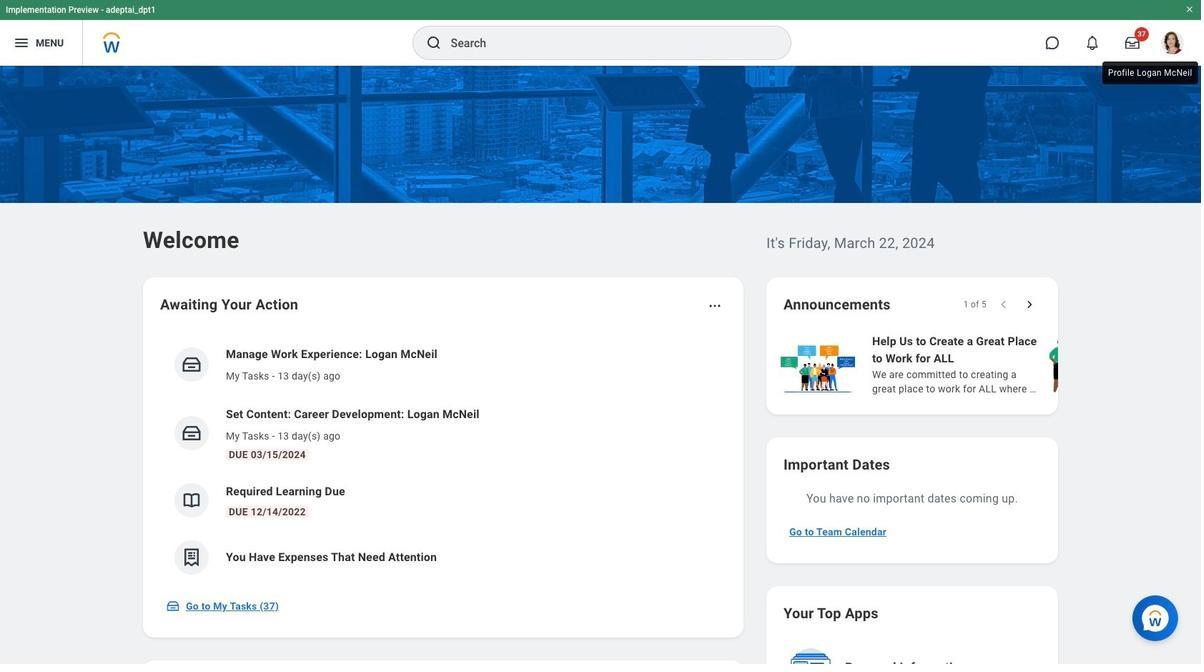 Task type: describe. For each thing, give the bounding box(es) containing it.
close environment banner image
[[1186, 5, 1194, 14]]

notifications large image
[[1086, 36, 1100, 50]]

related actions image
[[708, 299, 722, 313]]

Search Workday  search field
[[451, 27, 761, 59]]

dashboard expenses image
[[181, 547, 202, 569]]

0 vertical spatial inbox image
[[181, 354, 202, 375]]

inbox large image
[[1126, 36, 1140, 50]]

justify image
[[13, 34, 30, 51]]



Task type: locate. For each thing, give the bounding box(es) containing it.
list
[[778, 332, 1201, 398], [160, 335, 727, 586]]

0 horizontal spatial list
[[160, 335, 727, 586]]

chevron right small image
[[1023, 297, 1037, 312]]

profile logan mcneil image
[[1161, 31, 1184, 57]]

1 vertical spatial inbox image
[[181, 423, 202, 444]]

main content
[[0, 66, 1201, 664]]

status
[[964, 299, 987, 310]]

2 vertical spatial inbox image
[[166, 599, 180, 614]]

search image
[[425, 34, 442, 51]]

book open image
[[181, 490, 202, 511]]

banner
[[0, 0, 1201, 66]]

chevron left small image
[[997, 297, 1011, 312]]

1 horizontal spatial list
[[778, 332, 1201, 398]]

tooltip
[[1100, 59, 1201, 87]]

inbox image
[[181, 354, 202, 375], [181, 423, 202, 444], [166, 599, 180, 614]]



Task type: vqa. For each thing, say whether or not it's contained in the screenshot.
chevron right icon
no



